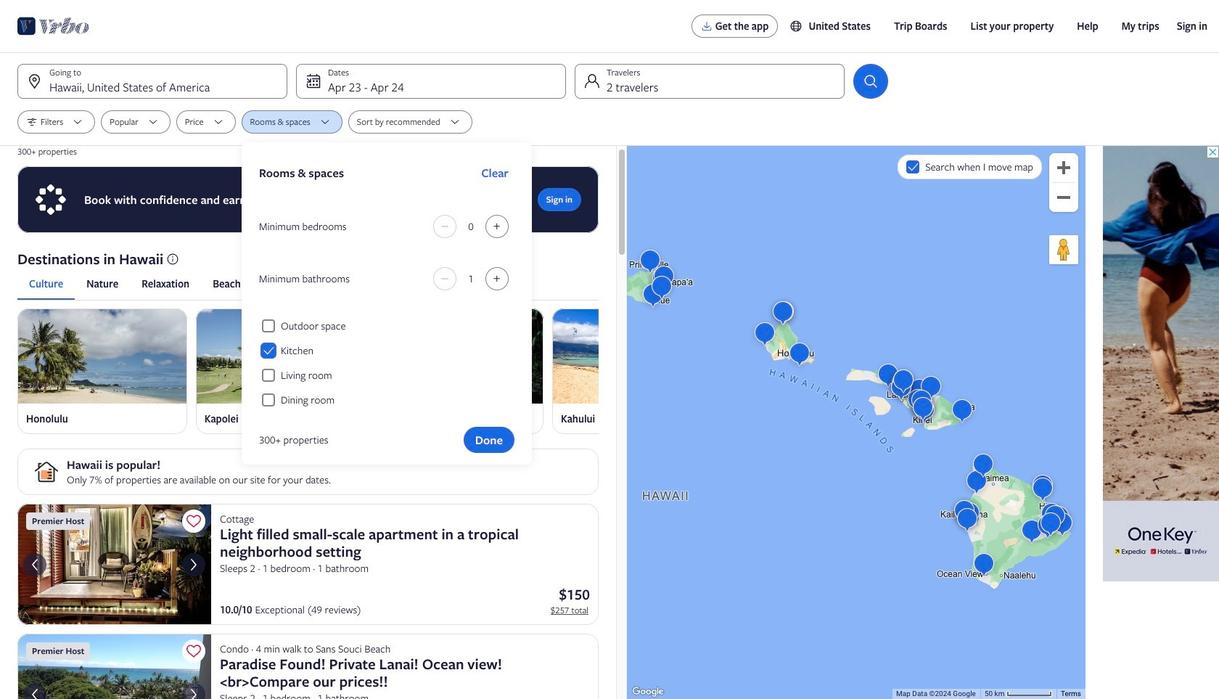Task type: locate. For each thing, give the bounding box(es) containing it.
about these results image
[[166, 253, 179, 266]]

on waikiiki's edge, the lanai faces away from city w/ this view to the right... image
[[17, 634, 211, 699]]

small image
[[790, 20, 809, 33]]

4 primary image image from the left
[[553, 309, 722, 404]]

increase bedrooms image
[[489, 221, 506, 232]]

decrease bathrooms image
[[436, 273, 454, 285]]

google image
[[631, 685, 666, 699]]

nighttime view of entry. solar lights on patio and string lights in yard image
[[17, 504, 211, 626]]

map region
[[627, 146, 1086, 699]]

tab list
[[17, 268, 599, 300]]

primary image image
[[17, 309, 187, 404], [196, 309, 365, 404], [374, 309, 544, 404], [553, 309, 722, 404]]

1 primary image image from the left
[[17, 309, 187, 404]]

search image
[[863, 73, 880, 90]]

download the app button image
[[701, 20, 713, 32]]



Task type: vqa. For each thing, say whether or not it's contained in the screenshot.
On Waikiiki's edge, the lanai faces away from city w/ this view to the right... image
yes



Task type: describe. For each thing, give the bounding box(es) containing it.
vrbo logo image
[[17, 15, 89, 38]]

show next image for light filled small-scale apartment in a tropical neighborhood setting image
[[185, 556, 203, 574]]

next destination image
[[590, 363, 608, 380]]

increase bathrooms image
[[489, 273, 506, 285]]

show previous image for paradise found! private lanai! ocean view!<br>compare our prices!! image
[[26, 686, 44, 699]]

decrease bedrooms image
[[436, 221, 454, 232]]

3 primary image image from the left
[[374, 309, 544, 404]]

2 primary image image from the left
[[196, 309, 365, 404]]

show next image for paradise found! private lanai! ocean view!<br>compare our prices!! image
[[185, 686, 203, 699]]

show previous image for light filled small-scale apartment in a tropical neighborhood setting image
[[26, 556, 44, 574]]



